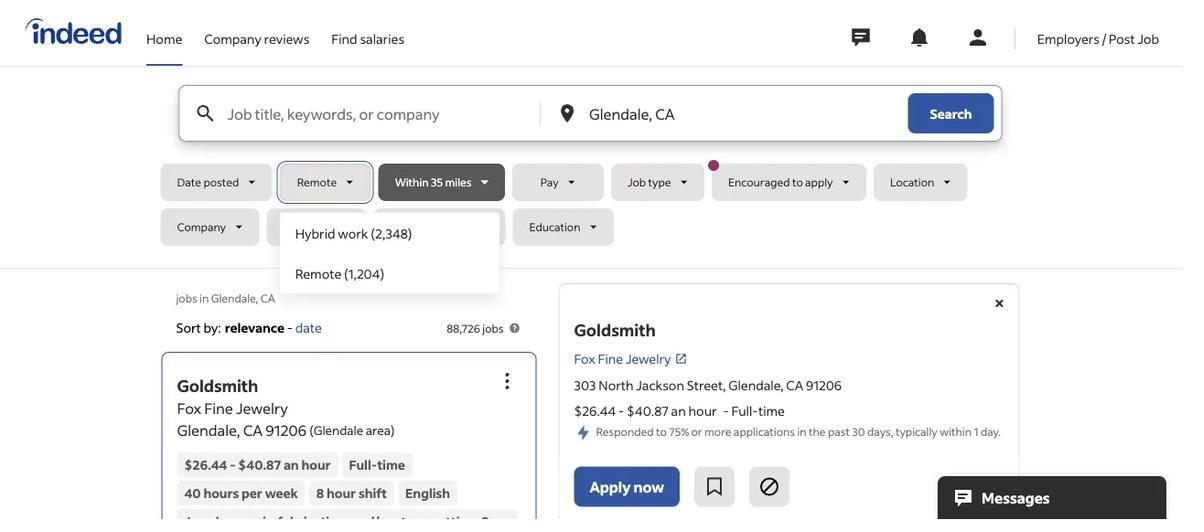 Task type: locate. For each thing, give the bounding box(es) containing it.
1 vertical spatial fine
[[204, 399, 233, 418]]

0 horizontal spatial jewelry
[[236, 399, 288, 418]]

company down the date posted
[[177, 220, 226, 234]]

company left reviews
[[204, 30, 262, 47]]

time up shift
[[377, 457, 405, 473]]

0 vertical spatial time
[[759, 403, 785, 420]]

jobs left "help icon" in the bottom left of the page
[[483, 321, 504, 335]]

fox down goldsmith button
[[177, 399, 201, 418]]

0 vertical spatial glendale,
[[211, 291, 258, 305]]

$40.87 down jackson
[[627, 403, 669, 420]]

$26.44
[[574, 403, 616, 420], [184, 457, 227, 473]]

date posted button
[[161, 164, 272, 201]]

0 vertical spatial in
[[200, 291, 209, 305]]

more
[[705, 425, 732, 439]]

past
[[828, 425, 850, 439]]

glendale, inside goldsmith fox fine jewelry glendale, ca 91206 ( glendale area )
[[177, 421, 240, 440]]

fine down goldsmith button
[[204, 399, 233, 418]]

0 vertical spatial fox
[[574, 351, 596, 367]]

ca
[[261, 291, 275, 305], [786, 377, 804, 394], [243, 421, 263, 440]]

0 vertical spatial goldsmith
[[574, 320, 656, 341]]

company inside company dropdown button
[[177, 220, 226, 234]]

35
[[431, 175, 443, 189]]

fine
[[598, 351, 623, 367], [204, 399, 233, 418]]

apply
[[805, 175, 833, 189]]

0 horizontal spatial fox
[[177, 399, 201, 418]]

per
[[242, 485, 263, 502]]

hour up or
[[689, 403, 717, 420]]

glendale,
[[211, 291, 258, 305], [729, 377, 784, 394], [177, 421, 240, 440]]

1 horizontal spatial fine
[[598, 351, 623, 367]]

goldsmith up fox fine jewelry
[[574, 320, 656, 341]]

1 vertical spatial ca
[[786, 377, 804, 394]]

close job details image
[[989, 293, 1011, 315]]

1 horizontal spatial jewelry
[[626, 351, 671, 367]]

hour right 8
[[327, 485, 356, 502]]

2 vertical spatial glendale,
[[177, 421, 240, 440]]

company inside the company reviews link
[[204, 30, 262, 47]]

company reviews
[[204, 30, 310, 47]]

full-
[[732, 403, 759, 420], [349, 457, 377, 473]]

remote inside menu
[[295, 265, 342, 282]]

91206 for goldsmith
[[266, 421, 307, 440]]

0 horizontal spatial $26.44
[[184, 457, 227, 473]]

1 vertical spatial time
[[377, 457, 405, 473]]

jackson
[[636, 377, 685, 394]]

$26.44 for $26.44 - $40.87 an hour
[[184, 457, 227, 473]]

glendale, down goldsmith button
[[177, 421, 240, 440]]

jewelry inside goldsmith fox fine jewelry glendale, ca 91206 ( glendale area )
[[236, 399, 288, 418]]

education button
[[513, 209, 614, 246]]

job right the 'post'
[[1138, 30, 1160, 47]]

0 vertical spatial remote
[[297, 175, 337, 189]]

remote inside dropdown button
[[297, 175, 337, 189]]

1 vertical spatial hour
[[301, 457, 331, 473]]

job type button
[[611, 164, 705, 201]]

ca for goldsmith
[[243, 421, 263, 440]]

messages button
[[938, 477, 1167, 521]]

glendale, up "applications"
[[729, 377, 784, 394]]

0 vertical spatial job
[[1138, 30, 1160, 47]]

jewelry
[[626, 351, 671, 367], [236, 399, 288, 418]]

0 vertical spatial 91206
[[806, 377, 842, 394]]

91206 inside goldsmith fox fine jewelry glendale, ca 91206 ( glendale area )
[[266, 421, 307, 440]]

2 vertical spatial ca
[[243, 421, 263, 440]]

0 horizontal spatial time
[[377, 457, 405, 473]]

0 vertical spatial $40.87
[[627, 403, 669, 420]]

0 horizontal spatial in
[[200, 291, 209, 305]]

1 vertical spatial $40.87
[[238, 457, 281, 473]]

Edit location text field
[[586, 86, 872, 141]]

2 vertical spatial hour
[[327, 485, 356, 502]]

sort by: relevance - date
[[176, 319, 322, 336]]

1 vertical spatial fox
[[177, 399, 201, 418]]

88,726
[[447, 321, 480, 335]]

ca up responded to 75% or more applications in the past 30 days, typically within 1 day.
[[786, 377, 804, 394]]

8 hour shift
[[316, 485, 387, 502]]

- up responded
[[619, 403, 624, 420]]

encouraged
[[728, 175, 790, 189]]

full- up "applications"
[[732, 403, 759, 420]]

apply now button
[[574, 467, 680, 508]]

in left the
[[798, 425, 807, 439]]

91206 up the
[[806, 377, 842, 394]]

goldsmith for goldsmith
[[574, 320, 656, 341]]

jobs
[[176, 291, 197, 305], [483, 321, 504, 335]]

posted
[[204, 175, 239, 189]]

(2,348)
[[371, 225, 412, 242]]

1 vertical spatial goldsmith
[[177, 376, 258, 397]]

1 horizontal spatial to
[[792, 175, 803, 189]]

an for $26.44 - $40.87 an hour
[[284, 457, 299, 473]]

goldsmith down by:
[[177, 376, 258, 397]]

pay
[[541, 175, 559, 189]]

glendale, for 303
[[729, 377, 784, 394]]

1 vertical spatial remote
[[295, 265, 342, 282]]

street,
[[687, 377, 726, 394]]

remote button
[[280, 164, 371, 201]]

menu
[[280, 212, 500, 295]]

)
[[391, 423, 395, 439]]

$26.44 up 40
[[184, 457, 227, 473]]

1 vertical spatial jobs
[[483, 321, 504, 335]]

to left the apply
[[792, 175, 803, 189]]

1 vertical spatial full-
[[349, 457, 377, 473]]

1 horizontal spatial 91206
[[806, 377, 842, 394]]

1 vertical spatial in
[[798, 425, 807, 439]]

1 horizontal spatial $26.44
[[574, 403, 616, 420]]

None search field
[[161, 85, 1021, 295]]

0 horizontal spatial full-
[[349, 457, 377, 473]]

hour up 8
[[301, 457, 331, 473]]

jewelry down goldsmith button
[[236, 399, 288, 418]]

0 horizontal spatial job
[[628, 175, 646, 189]]

jobs up sort
[[176, 291, 197, 305]]

hybrid work (2,348) link
[[281, 213, 499, 254]]

reviews
[[264, 30, 310, 47]]

1 horizontal spatial an
[[671, 403, 686, 420]]

fox up the 303
[[574, 351, 596, 367]]

0 vertical spatial hour
[[689, 403, 717, 420]]

in up by:
[[200, 291, 209, 305]]

remote up hybrid
[[297, 175, 337, 189]]

0 horizontal spatial to
[[656, 425, 667, 439]]

1 horizontal spatial full-
[[732, 403, 759, 420]]

account image
[[967, 27, 989, 49]]

goldsmith inside goldsmith fox fine jewelry glendale, ca 91206 ( glendale area )
[[177, 376, 258, 397]]

1 horizontal spatial $40.87
[[627, 403, 669, 420]]

0 horizontal spatial an
[[284, 457, 299, 473]]

an up week
[[284, 457, 299, 473]]

$40.87 up "per"
[[238, 457, 281, 473]]

/
[[1103, 30, 1107, 47]]

0 vertical spatial an
[[671, 403, 686, 420]]

area
[[366, 423, 391, 439]]

ca up relevance
[[261, 291, 275, 305]]

date
[[295, 319, 322, 336]]

$26.44 for $26.44 - $40.87 an hour - full-time
[[574, 403, 616, 420]]

1 horizontal spatial job
[[1138, 30, 1160, 47]]

fox fine jewelry link
[[574, 350, 688, 369]]

to for apply
[[792, 175, 803, 189]]

remote
[[297, 175, 337, 189], [295, 265, 342, 282]]

(1,204)
[[344, 265, 384, 282]]

1 vertical spatial $26.44
[[184, 457, 227, 473]]

0 vertical spatial jobs
[[176, 291, 197, 305]]

home
[[146, 30, 182, 47]]

ca up $26.44 - $40.87 an hour
[[243, 421, 263, 440]]

0 horizontal spatial goldsmith
[[177, 376, 258, 397]]

job left type
[[628, 175, 646, 189]]

0 horizontal spatial 91206
[[266, 421, 307, 440]]

goldsmith for goldsmith fox fine jewelry glendale, ca 91206 ( glendale area )
[[177, 376, 258, 397]]

education
[[529, 220, 581, 234]]

1 horizontal spatial time
[[759, 403, 785, 420]]

date link
[[295, 319, 322, 336]]

0 vertical spatial to
[[792, 175, 803, 189]]

0 vertical spatial full-
[[732, 403, 759, 420]]

hours
[[204, 485, 239, 502]]

full- up shift
[[349, 457, 377, 473]]

0 vertical spatial $26.44
[[574, 403, 616, 420]]

in
[[200, 291, 209, 305], [798, 425, 807, 439]]

work
[[338, 225, 368, 242]]

91206 left (
[[266, 421, 307, 440]]

1 horizontal spatial goldsmith
[[574, 320, 656, 341]]

hour
[[689, 403, 717, 420], [301, 457, 331, 473], [327, 485, 356, 502]]

an for $26.44 - $40.87 an hour - full-time
[[671, 403, 686, 420]]

0 vertical spatial fine
[[598, 351, 623, 367]]

1 vertical spatial jewelry
[[236, 399, 288, 418]]

company
[[204, 30, 262, 47], [177, 220, 226, 234]]

an up 75%
[[671, 403, 686, 420]]

glendale, up sort by: relevance - date
[[211, 291, 258, 305]]

0 horizontal spatial fine
[[204, 399, 233, 418]]

1 horizontal spatial in
[[798, 425, 807, 439]]

search: Job title, keywords, or company text field
[[224, 86, 539, 141]]

303
[[574, 377, 596, 394]]

1 vertical spatial 91206
[[266, 421, 307, 440]]

1 vertical spatial company
[[177, 220, 226, 234]]

0 vertical spatial jewelry
[[626, 351, 671, 367]]

ca inside goldsmith fox fine jewelry glendale, ca 91206 ( glendale area )
[[243, 421, 263, 440]]

to left 75%
[[656, 425, 667, 439]]

within
[[940, 425, 972, 439]]

0 vertical spatial ca
[[261, 291, 275, 305]]

0 vertical spatial company
[[204, 30, 262, 47]]

jewelry up jackson
[[626, 351, 671, 367]]

0 horizontal spatial $40.87
[[238, 457, 281, 473]]

job inside popup button
[[628, 175, 646, 189]]

shift
[[359, 485, 387, 502]]

remote down hybrid
[[295, 265, 342, 282]]

fine up north
[[598, 351, 623, 367]]

91206
[[806, 377, 842, 394], [266, 421, 307, 440]]

location
[[890, 175, 935, 189]]

location button
[[874, 164, 968, 201]]

1 vertical spatial glendale,
[[729, 377, 784, 394]]

responded to 75% or more applications in the past 30 days, typically within 1 day.
[[596, 425, 1001, 439]]

- left date link
[[287, 319, 293, 336]]

to
[[792, 175, 803, 189], [656, 425, 667, 439]]

to inside popup button
[[792, 175, 803, 189]]

1 vertical spatial an
[[284, 457, 299, 473]]

$26.44 down the 303
[[574, 403, 616, 420]]

time up "applications"
[[759, 403, 785, 420]]

1 vertical spatial job
[[628, 175, 646, 189]]

find salaries
[[332, 30, 405, 47]]

1 vertical spatial to
[[656, 425, 667, 439]]



Task type: vqa. For each thing, say whether or not it's contained in the screenshot.
the Odessa,
no



Task type: describe. For each thing, give the bounding box(es) containing it.
1 horizontal spatial fox
[[574, 351, 596, 367]]

by:
[[204, 319, 221, 336]]

remote (1,204)
[[295, 265, 384, 282]]

remote for remote
[[297, 175, 337, 189]]

remote (1,204) link
[[281, 254, 499, 294]]

or
[[691, 425, 703, 439]]

jobs in glendale, ca
[[176, 291, 275, 305]]

date
[[177, 175, 201, 189]]

pay button
[[512, 164, 604, 201]]

hybrid work (2,348)
[[295, 225, 412, 242]]

goldsmith fox fine jewelry glendale, ca 91206 ( glendale area )
[[177, 376, 395, 440]]

relevance
[[225, 319, 285, 336]]

hybrid
[[295, 225, 335, 242]]

40 hours per week
[[184, 485, 298, 502]]

ca for 303
[[786, 377, 804, 394]]

88,726 jobs
[[447, 321, 504, 335]]

within
[[395, 175, 429, 189]]

encouraged to apply button
[[708, 160, 867, 201]]

miles
[[445, 175, 472, 189]]

responded
[[596, 425, 654, 439]]

help icon image
[[507, 321, 522, 336]]

$26.44 - $40.87 an hour - full-time
[[574, 403, 785, 420]]

fine inside goldsmith fox fine jewelry glendale, ca 91206 ( glendale area )
[[204, 399, 233, 418]]

find
[[332, 30, 357, 47]]

post
[[1109, 30, 1135, 47]]

fox inside goldsmith fox fine jewelry glendale, ca 91206 ( glendale area )
[[177, 399, 201, 418]]

remote for remote (1,204)
[[295, 265, 342, 282]]

$40.87 for $26.44 - $40.87 an hour - full-time
[[627, 403, 669, 420]]

apply
[[590, 478, 631, 497]]

job type
[[628, 175, 671, 189]]

company for company
[[177, 220, 226, 234]]

find salaries link
[[332, 0, 405, 62]]

salaries
[[360, 30, 405, 47]]

notifications unread count 0 image
[[909, 27, 931, 49]]

employers / post job link
[[1038, 0, 1160, 62]]

303 north jackson street, glendale, ca 91206
[[574, 377, 842, 394]]

menu containing hybrid work (2,348)
[[280, 212, 500, 295]]

1 horizontal spatial jobs
[[483, 321, 504, 335]]

hour for $26.44 - $40.87 an hour
[[301, 457, 331, 473]]

not interested image
[[759, 476, 781, 498]]

week
[[265, 485, 298, 502]]

home link
[[146, 0, 182, 62]]

messages
[[982, 489, 1050, 508]]

encouraged to apply
[[728, 175, 833, 189]]

jewelry inside fox fine jewelry link
[[626, 351, 671, 367]]

apply now
[[590, 478, 664, 497]]

day.
[[981, 425, 1001, 439]]

40
[[184, 485, 201, 502]]

hour for $26.44 - $40.87 an hour - full-time
[[689, 403, 717, 420]]

company button
[[161, 209, 259, 246]]

search button
[[908, 93, 994, 134]]

to for 75%
[[656, 425, 667, 439]]

91206 for 303
[[806, 377, 842, 394]]

sort
[[176, 319, 201, 336]]

fox fine jewelry
[[574, 351, 671, 367]]

employers
[[1038, 30, 1100, 47]]

search
[[930, 105, 972, 122]]

- up 40 hours per week
[[230, 457, 236, 473]]

(
[[310, 423, 314, 439]]

1
[[974, 425, 979, 439]]

full-time
[[349, 457, 405, 473]]

goldsmith button
[[177, 376, 258, 397]]

the
[[809, 425, 826, 439]]

company for company reviews
[[204, 30, 262, 47]]

8
[[316, 485, 324, 502]]

within 35 miles
[[395, 175, 472, 189]]

- up more
[[723, 403, 729, 420]]

30
[[852, 425, 865, 439]]

messages unread count 0 image
[[849, 19, 873, 56]]

save this job image
[[704, 476, 726, 498]]

english
[[405, 485, 450, 502]]

glendale
[[314, 423, 364, 439]]

$26.44 - $40.87 an hour
[[184, 457, 331, 473]]

0 horizontal spatial jobs
[[176, 291, 197, 305]]

typically
[[896, 425, 938, 439]]

none search field containing search
[[161, 85, 1021, 295]]

75%
[[669, 425, 689, 439]]

date posted
[[177, 175, 239, 189]]

within 35 miles button
[[379, 164, 505, 201]]

north
[[599, 377, 634, 394]]

applications
[[734, 425, 795, 439]]

type
[[648, 175, 671, 189]]

employers / post job
[[1038, 30, 1160, 47]]

job actions menu is collapsed image
[[496, 371, 518, 392]]

glendale, for goldsmith
[[177, 421, 240, 440]]

$40.87 for $26.44 - $40.87 an hour
[[238, 457, 281, 473]]

days,
[[868, 425, 894, 439]]

company reviews link
[[204, 0, 310, 62]]



